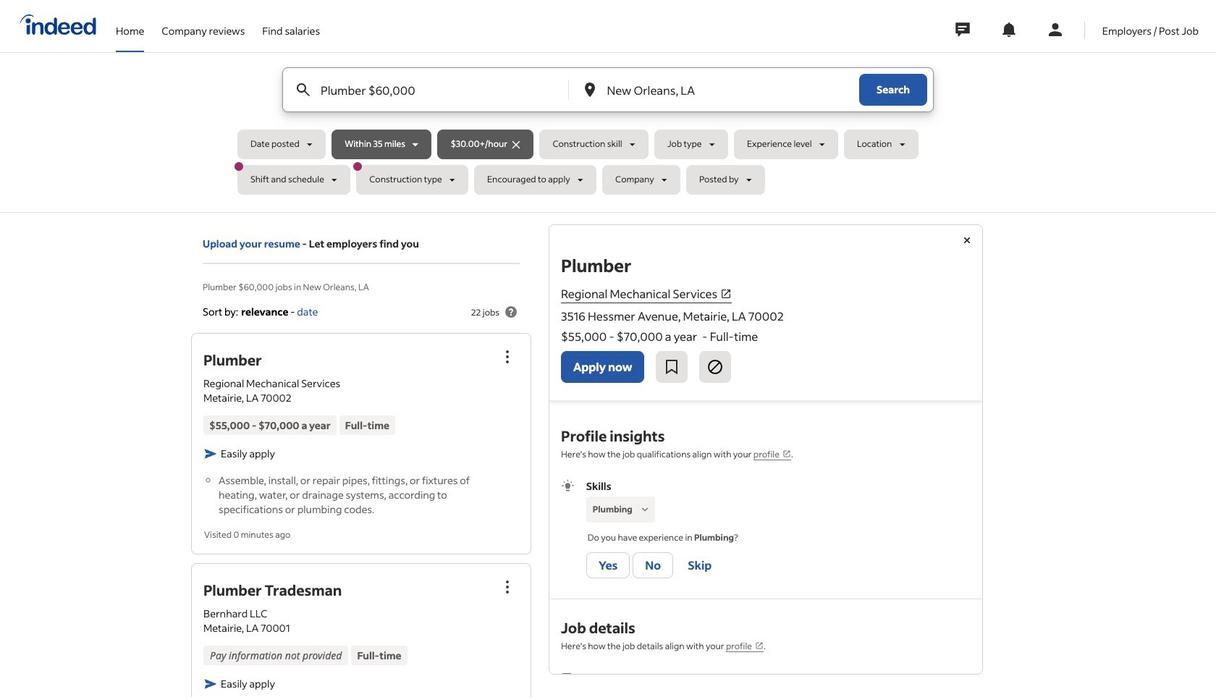 Task type: vqa. For each thing, say whether or not it's contained in the screenshot.
Messages Unread count 0 icon on the right of page
yes



Task type: describe. For each thing, give the bounding box(es) containing it.
skills group
[[561, 478, 971, 581]]

save this job image
[[663, 358, 681, 376]]

pay group
[[561, 670, 971, 697]]

notifications unread count 0 image
[[1000, 21, 1018, 38]]

messages unread count 0 image
[[953, 15, 972, 44]]



Task type: locate. For each thing, give the bounding box(es) containing it.
regional mechanical services (opens in a new tab) image
[[720, 288, 732, 300]]

close job details image
[[958, 232, 976, 249]]

help icon image
[[502, 303, 520, 321]]

job preferences (opens in a new window) image
[[755, 641, 764, 650]]

profile (opens in a new window) image
[[782, 449, 791, 458]]

not interested image
[[707, 358, 724, 376]]

search: Job title, keywords, or company text field
[[318, 68, 544, 111]]

None search field
[[235, 67, 979, 201]]

Edit location text field
[[604, 68, 830, 111]]

missing qualification image
[[638, 503, 651, 516]]

job actions for plumber is collapsed image
[[499, 348, 516, 366]]

job actions for plumber tradesman is collapsed image
[[499, 578, 516, 595]]



